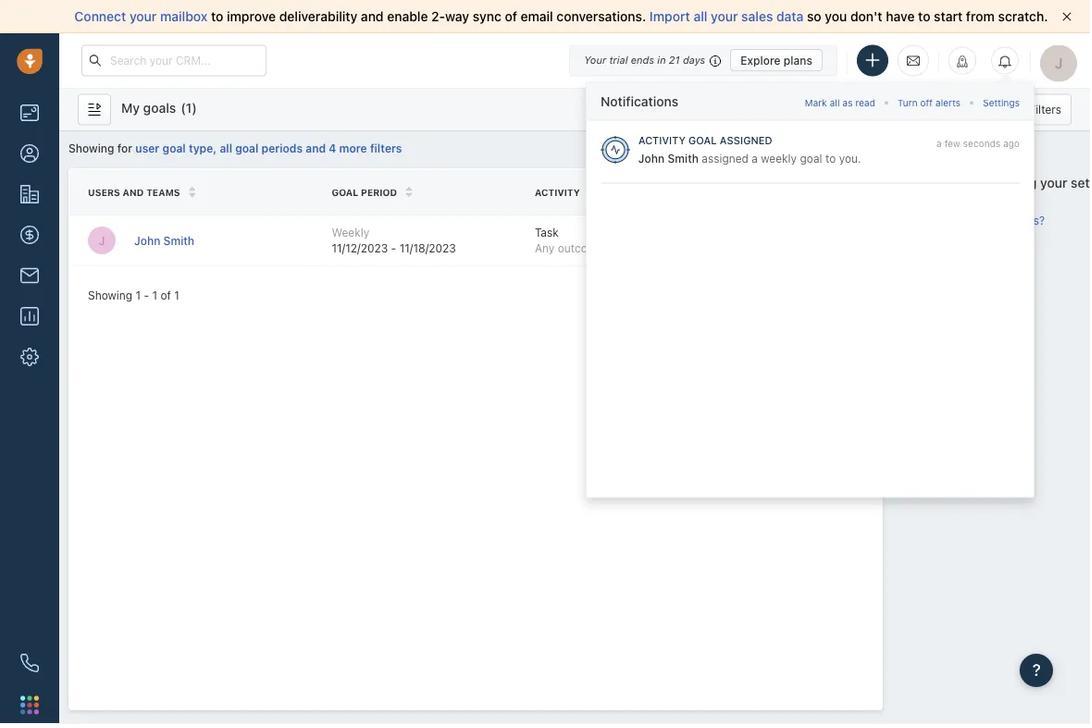 Task type: describe. For each thing, give the bounding box(es) containing it.
as
[[843, 98, 853, 108]]

import all your sales data link
[[650, 9, 807, 24]]

what are activity goals? link
[[920, 214, 1046, 227]]

turn off alerts
[[898, 98, 961, 108]]

0 horizontal spatial and
[[123, 187, 144, 198]]

don't
[[851, 9, 883, 24]]

1 vertical spatial smith
[[164, 234, 195, 247]]

ago
[[1004, 138, 1020, 149]]

mark all as read link
[[805, 92, 876, 110]]

2-
[[432, 9, 445, 24]]

mark all as read
[[805, 98, 876, 108]]

task
[[535, 226, 559, 239]]

activity for activity
[[535, 187, 581, 198]]

weekly
[[761, 152, 797, 165]]

1 vertical spatial and
[[306, 142, 326, 155]]

import
[[650, 9, 691, 24]]

have
[[886, 9, 915, 24]]

john smith
[[134, 234, 195, 247]]

1 vertical spatial goal
[[332, 187, 359, 198]]

alerts
[[936, 98, 961, 108]]

11/18/2023
[[400, 242, 456, 255]]

1 horizontal spatial of
[[505, 9, 517, 24]]

goals?
[[1012, 214, 1046, 227]]

showing 1 - 1 of 1
[[88, 289, 179, 302]]

0 horizontal spatial to
[[211, 9, 223, 24]]

4
[[329, 142, 336, 155]]

seconds
[[964, 138, 1001, 149]]

)
[[192, 100, 197, 116]]

scratch.
[[999, 9, 1049, 24]]

Search your CRM... text field
[[81, 45, 267, 76]]

for
[[117, 142, 132, 155]]

explore
[[741, 54, 781, 67]]

activity
[[971, 214, 1009, 227]]

21
[[669, 54, 680, 66]]

assigned
[[702, 152, 749, 165]]

goal inside activity goal assigned john smith assigned a weekly goal to you.
[[800, 152, 823, 165]]

add goal
[[901, 103, 947, 116]]

j
[[99, 234, 105, 247]]

deliverability
[[279, 9, 358, 24]]

read
[[856, 98, 876, 108]]

improve
[[227, 9, 276, 24]]

weekly 11/12/2023 - 11/18/2023
[[332, 226, 456, 255]]

you.
[[839, 152, 862, 165]]

11/12/2023
[[332, 242, 388, 255]]

showing for showing 1 - 1 of 1
[[88, 289, 133, 302]]

showing for user goal type, all goal periods and 4 more filters
[[69, 142, 402, 155]]

close image
[[1063, 12, 1072, 21]]

notifications
[[601, 94, 679, 109]]

my goals ( 1 )
[[121, 100, 197, 116]]

in
[[658, 54, 666, 66]]

sales
[[742, 9, 773, 24]]

are
[[951, 214, 967, 227]]

from
[[967, 9, 995, 24]]

goals
[[143, 100, 176, 116]]

your
[[584, 54, 607, 66]]

need help configuring your sett what are activity goals?
[[902, 175, 1091, 227]]

explore plans link
[[731, 49, 823, 71]]

add
[[901, 103, 922, 116]]

filters
[[370, 142, 402, 155]]

0 vertical spatial all
[[694, 9, 708, 24]]

settings link
[[983, 92, 1020, 110]]

your trial ends in 21 days
[[584, 54, 706, 66]]

a inside activity goal assigned john smith assigned a weekly goal to you.
[[752, 152, 758, 165]]

weekly
[[332, 226, 370, 239]]

smith inside activity goal assigned john smith assigned a weekly goal to you.
[[668, 152, 699, 165]]

few
[[945, 138, 961, 149]]

- for 11/18/2023
[[391, 242, 397, 255]]

john smith link
[[134, 233, 195, 249]]

a few seconds ago
[[937, 138, 1020, 149]]

ends
[[631, 54, 655, 66]]

any
[[535, 242, 555, 255]]

days
[[683, 54, 706, 66]]



Task type: vqa. For each thing, say whether or not it's contained in the screenshot.
the rightmost Activity
yes



Task type: locate. For each thing, give the bounding box(es) containing it.
what
[[920, 214, 948, 227]]

and
[[361, 9, 384, 24], [306, 142, 326, 155], [123, 187, 144, 198]]

email
[[521, 9, 553, 24]]

2 horizontal spatial and
[[361, 9, 384, 24]]

plans
[[784, 54, 813, 67]]

1 horizontal spatial and
[[306, 142, 326, 155]]

periods
[[262, 142, 303, 155]]

to right mailbox
[[211, 9, 223, 24]]

mark
[[805, 98, 827, 108]]

activity inside activity goal assigned john smith assigned a weekly goal to you.
[[639, 134, 686, 146]]

users and teams
[[88, 187, 180, 198]]

1 horizontal spatial goal
[[689, 134, 717, 146]]

0 horizontal spatial activity
[[535, 187, 581, 198]]

user goal type, all goal periods and 4 more filters link
[[135, 142, 402, 155]]

goal
[[689, 134, 717, 146], [332, 187, 359, 198]]

turn
[[898, 98, 918, 108]]

showing
[[69, 142, 114, 155], [88, 289, 133, 302]]

teams
[[146, 187, 180, 198]]

start
[[934, 9, 963, 24]]

showing left the for
[[69, 142, 114, 155]]

1 horizontal spatial -
[[391, 242, 397, 255]]

connect
[[74, 9, 126, 24]]

- right '11/12/2023'
[[391, 242, 397, 255]]

john
[[639, 152, 665, 165], [134, 234, 161, 247]]

mailbox
[[160, 9, 208, 24]]

john down notifications
[[639, 152, 665, 165]]

your left mailbox
[[130, 9, 157, 24]]

1 horizontal spatial your
[[711, 9, 738, 24]]

settings
[[983, 98, 1020, 108]]

goal left period
[[332, 187, 359, 198]]

0 vertical spatial -
[[391, 242, 397, 255]]

1 vertical spatial john
[[134, 234, 161, 247]]

more
[[339, 142, 367, 155]]

2 horizontal spatial to
[[919, 9, 931, 24]]

1 vertical spatial of
[[161, 289, 171, 302]]

0 vertical spatial and
[[361, 9, 384, 24]]

sync
[[473, 9, 502, 24]]

explore plans
[[741, 54, 813, 67]]

connect your mailbox link
[[74, 9, 211, 24]]

smith down teams
[[164, 234, 195, 247]]

0 horizontal spatial of
[[161, 289, 171, 302]]

2 horizontal spatial all
[[830, 98, 840, 108]]

users
[[88, 187, 120, 198]]

so
[[807, 9, 822, 24]]

freshworks switcher image
[[20, 697, 39, 715]]

goal period
[[332, 187, 397, 198]]

1 vertical spatial all
[[830, 98, 840, 108]]

1 vertical spatial activity
[[535, 187, 581, 198]]

(
[[181, 100, 186, 116]]

enable
[[387, 9, 428, 24]]

turn off alerts link
[[898, 92, 961, 110]]

and left 4 on the left top of the page
[[306, 142, 326, 155]]

showing down j
[[88, 289, 133, 302]]

and right the users
[[123, 187, 144, 198]]

1 horizontal spatial john
[[639, 152, 665, 165]]

trial
[[610, 54, 628, 66]]

all right import
[[694, 9, 708, 24]]

user
[[135, 142, 160, 155]]

my
[[121, 100, 140, 116]]

phone image
[[20, 655, 39, 673]]

need
[[902, 175, 934, 191]]

1 horizontal spatial activity
[[639, 134, 686, 146]]

period
[[361, 187, 397, 198]]

goal
[[925, 103, 947, 116], [163, 142, 186, 155], [235, 142, 259, 155], [800, 152, 823, 165]]

off
[[921, 98, 933, 108]]

-
[[391, 242, 397, 255], [144, 289, 149, 302]]

2 horizontal spatial your
[[1041, 175, 1068, 191]]

1 horizontal spatial a
[[937, 138, 942, 149]]

your inside need help configuring your sett what are activity goals?
[[1041, 175, 1068, 191]]

goal inside button
[[925, 103, 947, 116]]

1 horizontal spatial to
[[826, 152, 836, 165]]

help
[[938, 175, 964, 191]]

all left the as
[[830, 98, 840, 108]]

1
[[186, 100, 192, 116], [136, 289, 141, 302], [152, 289, 157, 302], [174, 289, 179, 302]]

0 vertical spatial activity
[[639, 134, 686, 146]]

0 vertical spatial of
[[505, 9, 517, 24]]

0 horizontal spatial your
[[130, 9, 157, 24]]

0 horizontal spatial a
[[752, 152, 758, 165]]

0 vertical spatial john
[[639, 152, 665, 165]]

0 horizontal spatial smith
[[164, 234, 195, 247]]

your
[[130, 9, 157, 24], [711, 9, 738, 24], [1041, 175, 1068, 191]]

all
[[694, 9, 708, 24], [830, 98, 840, 108], [220, 142, 232, 155]]

activity goal assigned john smith assigned a weekly goal to you.
[[639, 134, 862, 165]]

0 vertical spatial goal
[[689, 134, 717, 146]]

your left sett
[[1041, 175, 1068, 191]]

add goal button
[[891, 94, 957, 125]]

- down john smith link
[[144, 289, 149, 302]]

way
[[445, 9, 470, 24]]

email image
[[907, 53, 920, 68]]

of
[[505, 9, 517, 24], [161, 289, 171, 302]]

a down assigned
[[752, 152, 758, 165]]

john inside activity goal assigned john smith assigned a weekly goal to you.
[[639, 152, 665, 165]]

outcome
[[558, 242, 604, 255]]

1 vertical spatial a
[[752, 152, 758, 165]]

0 horizontal spatial -
[[144, 289, 149, 302]]

your left sales
[[711, 9, 738, 24]]

activity for activity goal assigned john smith assigned a weekly goal to you.
[[639, 134, 686, 146]]

- inside 'weekly 11/12/2023 - 11/18/2023'
[[391, 242, 397, 255]]

2 vertical spatial and
[[123, 187, 144, 198]]

sett
[[1071, 175, 1091, 191]]

- for 1
[[144, 289, 149, 302]]

to inside activity goal assigned john smith assigned a weekly goal to you.
[[826, 152, 836, 165]]

2 vertical spatial all
[[220, 142, 232, 155]]

activity up the task
[[535, 187, 581, 198]]

connect your mailbox to improve deliverability and enable 2-way sync of email conversations. import all your sales data so you don't have to start from scratch.
[[74, 9, 1049, 24]]

type,
[[189, 142, 217, 155]]

0 horizontal spatial all
[[220, 142, 232, 155]]

a
[[937, 138, 942, 149], [752, 152, 758, 165]]

0 vertical spatial showing
[[69, 142, 114, 155]]

activity down notifications
[[639, 134, 686, 146]]

0 vertical spatial a
[[937, 138, 942, 149]]

to left the you.
[[826, 152, 836, 165]]

a left 'few'
[[937, 138, 942, 149]]

goal inside activity goal assigned john smith assigned a weekly goal to you.
[[689, 134, 717, 146]]

to left start
[[919, 9, 931, 24]]

0 vertical spatial smith
[[668, 152, 699, 165]]

0 horizontal spatial john
[[134, 234, 161, 247]]

filters button
[[1002, 94, 1072, 125]]

and left enable
[[361, 9, 384, 24]]

conversations.
[[557, 9, 647, 24]]

goal up assigned
[[689, 134, 717, 146]]

showing for showing for user goal type, all goal periods and 4 more filters
[[69, 142, 114, 155]]

of right "sync"
[[505, 9, 517, 24]]

task any outcome
[[535, 226, 604, 255]]

all right 'type,'
[[220, 142, 232, 155]]

1 vertical spatial showing
[[88, 289, 133, 302]]

filters
[[1030, 103, 1062, 116]]

1 horizontal spatial smith
[[668, 152, 699, 165]]

assigned
[[720, 134, 773, 146]]

1 horizontal spatial all
[[694, 9, 708, 24]]

configuring
[[967, 175, 1037, 191]]

to
[[211, 9, 223, 24], [919, 9, 931, 24], [826, 152, 836, 165]]

of down john smith link
[[161, 289, 171, 302]]

phone element
[[11, 645, 48, 682]]

you
[[825, 9, 848, 24]]

1 vertical spatial -
[[144, 289, 149, 302]]

0 horizontal spatial goal
[[332, 187, 359, 198]]

john right j
[[134, 234, 161, 247]]

data
[[777, 9, 804, 24]]

smith left assigned
[[668, 152, 699, 165]]

activity
[[639, 134, 686, 146], [535, 187, 581, 198]]



